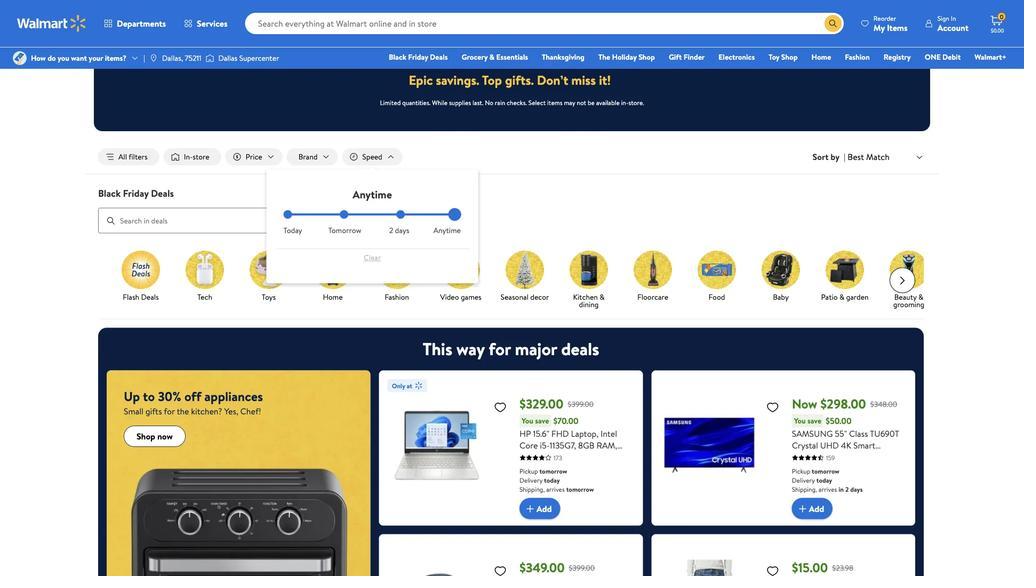 Task type: describe. For each thing, give the bounding box(es) containing it.
shop floorcare image
[[634, 251, 672, 289]]

seasonal decor link
[[497, 251, 553, 303]]

search image
[[107, 216, 115, 225]]

& for dining
[[600, 292, 605, 302]]

you save $50.00 samsung 55" class tu690t crystal uhd 4k smart television - un55tu690tfxza (new)
[[792, 415, 906, 475]]

pickup for now
[[792, 467, 810, 476]]

reorder my items
[[874, 14, 908, 33]]

black inside black friday deals link
[[389, 52, 407, 62]]

for inside up to 30% off appliances small gifts for the kitchen? yes, chef!
[[164, 406, 175, 417]]

1 vertical spatial home
[[323, 292, 343, 302]]

home,
[[520, 463, 544, 475]]

epic savings. top gifts. don't miss it!
[[409, 71, 611, 89]]

& for grooming
[[919, 292, 924, 302]]

sort and filter section element
[[85, 140, 939, 174]]

now $298.00 $348.00
[[792, 395, 897, 413]]

video
[[440, 292, 459, 302]]

$329.00 group
[[388, 379, 635, 519]]

tech link
[[177, 251, 233, 303]]

it!
[[599, 71, 611, 89]]

your
[[89, 53, 103, 63]]

toys link
[[241, 251, 297, 303]]

store.
[[629, 98, 644, 107]]

tomorrow for $329.00
[[540, 467, 567, 476]]

grocery
[[462, 52, 488, 62]]

supercenter
[[239, 53, 279, 63]]

delivery for $329.00
[[520, 476, 543, 485]]

2 inside how fast do you want your order? option group
[[389, 225, 393, 236]]

best
[[848, 151, 864, 163]]

only at
[[392, 381, 412, 390]]

0 horizontal spatial fashion link
[[369, 251, 425, 303]]

not
[[577, 98, 586, 107]]

brand
[[299, 152, 318, 162]]

days inside how fast do you want your order? option group
[[395, 225, 409, 236]]

gift
[[669, 52, 682, 62]]

thanksgiving
[[542, 52, 585, 62]]

available
[[596, 98, 620, 107]]

up to 30% off appliances small gifts for the kitchen? yes, chef!
[[124, 388, 263, 417]]

now
[[157, 430, 173, 442]]

floorcare link
[[625, 251, 681, 303]]

to
[[143, 388, 155, 406]]

in-store button
[[164, 148, 221, 165]]

flash
[[123, 292, 139, 302]]

you save $70.00 hp 15.6" fhd laptop, intel core i5-1135g7, 8gb ram, 256gb ssd, silver, windows 11 home, 15-dy2795wm
[[520, 415, 631, 475]]

0 vertical spatial anytime
[[353, 187, 392, 202]]

may
[[564, 98, 575, 107]]

beauty & grooming
[[893, 292, 925, 309]]

shop tech image
[[186, 251, 224, 289]]

beauty & grooming link
[[881, 251, 937, 310]]

sort by |
[[813, 151, 846, 163]]

 image for dallas supercenter
[[206, 53, 214, 63]]

this way for major deals
[[423, 337, 599, 361]]

173
[[554, 453, 562, 462]]

silver,
[[567, 451, 589, 463]]

shop beauty & grooming image
[[890, 251, 928, 289]]

supplies
[[449, 98, 471, 107]]

all filters
[[118, 152, 148, 162]]

best match
[[848, 151, 890, 163]]

savings.
[[436, 71, 480, 89]]

friday inside 'search box'
[[123, 187, 149, 200]]

1 horizontal spatial black friday deals
[[389, 52, 448, 62]]

my
[[874, 22, 885, 33]]

Black Friday Deals search field
[[85, 187, 939, 233]]

uhd
[[820, 439, 839, 451]]

add for now
[[809, 503, 824, 515]]

grocery & essentials link
[[457, 51, 533, 63]]

$298.00
[[821, 395, 866, 413]]

75211
[[185, 53, 201, 63]]

fhd
[[552, 428, 569, 439]]

shop now
[[137, 430, 173, 442]]

arrives for now
[[819, 485, 837, 494]]

now
[[792, 395, 818, 413]]

shop food image
[[698, 251, 736, 289]]

0 horizontal spatial fashion
[[385, 292, 409, 302]]

walmart+ link
[[970, 51, 1012, 63]]

days inside the pickup tomorrow delivery today shipping, arrives in 2 days
[[850, 485, 863, 494]]

price button
[[225, 148, 283, 165]]

256gb
[[520, 451, 545, 463]]

brand button
[[287, 148, 338, 165]]

don't
[[537, 71, 569, 89]]

anytime inside how fast do you want your order? option group
[[434, 225, 461, 236]]

one debit
[[925, 52, 961, 62]]

1 horizontal spatial home link
[[807, 51, 836, 63]]

0 vertical spatial |
[[144, 53, 145, 63]]

dining
[[579, 299, 599, 309]]

intel
[[601, 428, 617, 439]]

toy shop
[[769, 52, 798, 62]]

by
[[831, 151, 840, 163]]

(new)
[[792, 463, 814, 475]]

pickup tomorrow delivery today shipping, arrives tomorrow
[[520, 467, 594, 494]]

walmart image
[[17, 15, 86, 32]]

1 vertical spatial $399.00
[[569, 563, 595, 573]]

30%
[[158, 388, 181, 406]]

Anytime radio
[[453, 210, 461, 219]]

arrives for $329.00
[[546, 485, 565, 494]]

games
[[461, 292, 482, 302]]

one
[[925, 52, 941, 62]]

in
[[839, 485, 844, 494]]

add to cart image
[[524, 502, 537, 515]]

kitchen & dining
[[573, 292, 605, 309]]

shipping, for $329.00
[[520, 485, 545, 494]]

sign in account
[[938, 14, 969, 33]]

dallas
[[218, 53, 238, 63]]

Walmart Site-Wide search field
[[245, 13, 844, 34]]

grooming
[[893, 299, 925, 309]]

class
[[849, 428, 868, 439]]

the holiday shop link
[[594, 51, 660, 63]]

black friday deals link
[[384, 51, 453, 63]]

dy2795wm
[[557, 463, 597, 475]]

filters
[[129, 152, 148, 162]]

walmart black friday deals for days image
[[414, 32, 610, 58]]

today for now
[[817, 476, 832, 485]]

sign in to add to favorites list, hp 15.6" fhd laptop, intel core i5-1135g7, 8gb ram, 256gb ssd, silver, windows 11 home, 15-dy2795wm image
[[494, 400, 507, 414]]

Tomorrow radio
[[340, 210, 348, 219]]

tu690t
[[870, 428, 899, 439]]

sign in to add to favorites list, apple watch series 9 gps 41mm silver aluminum case with storm blue sport band - s/m image
[[494, 564, 507, 576]]

walmart+
[[975, 52, 1007, 62]]

Search search field
[[245, 13, 844, 34]]

baby link
[[753, 251, 809, 303]]

$50.00
[[826, 415, 852, 427]]

the holiday shop
[[599, 52, 655, 62]]

be
[[588, 98, 595, 107]]

items?
[[105, 53, 126, 63]]

$329.00
[[520, 395, 564, 413]]

quantities.
[[402, 98, 431, 107]]



Task type: vqa. For each thing, say whether or not it's contained in the screenshot.
second add to cart ICON from the right
yes



Task type: locate. For each thing, give the bounding box(es) containing it.
2 today from the left
[[817, 476, 832, 485]]

pickup down the 256gb
[[520, 467, 538, 476]]

& for garden
[[840, 292, 845, 302]]

0 horizontal spatial add button
[[520, 498, 560, 519]]

add to cart image
[[796, 502, 809, 515]]

deals inside 'search box'
[[151, 187, 174, 200]]

1 horizontal spatial friday
[[408, 52, 428, 62]]

2 save from the left
[[808, 416, 822, 426]]

None range field
[[284, 213, 461, 216]]

save
[[535, 416, 549, 426], [808, 416, 822, 426]]

for left the
[[164, 406, 175, 417]]

black friday deals inside 'search box'
[[98, 187, 174, 200]]

2 inside the pickup tomorrow delivery today shipping, arrives in 2 days
[[846, 485, 849, 494]]

tomorrow down 159
[[812, 467, 840, 476]]

& inside kitchen & dining
[[600, 292, 605, 302]]

0 vertical spatial fashion link
[[840, 51, 875, 63]]

deals
[[561, 337, 599, 361]]

video games link
[[433, 251, 489, 303]]

0 horizontal spatial save
[[535, 416, 549, 426]]

departments button
[[95, 11, 175, 36]]

shop kitchen & dining image
[[570, 251, 608, 289]]

add
[[537, 503, 552, 515], [809, 503, 824, 515]]

tomorrow down 173
[[540, 467, 567, 476]]

0 horizontal spatial arrives
[[546, 485, 565, 494]]

0 vertical spatial for
[[489, 337, 511, 361]]

today
[[544, 476, 560, 485], [817, 476, 832, 485]]

home down shop home image
[[323, 292, 343, 302]]

add button for now
[[792, 498, 833, 519]]

save for now
[[808, 416, 822, 426]]

today down 15-
[[544, 476, 560, 485]]

Today radio
[[284, 210, 292, 219]]

home link down search icon
[[807, 51, 836, 63]]

shop left the now
[[137, 430, 155, 442]]

shop seasonal image
[[506, 251, 544, 289]]

laptop,
[[571, 428, 599, 439]]

2 pickup from the left
[[792, 467, 810, 476]]

baby
[[773, 292, 789, 302]]

arrives down 15-
[[546, 485, 565, 494]]

television
[[792, 451, 828, 463]]

fashion link down 'my' on the right
[[840, 51, 875, 63]]

0 horizontal spatial home
[[323, 292, 343, 302]]

1 vertical spatial fashion link
[[369, 251, 425, 303]]

1 horizontal spatial arrives
[[819, 485, 837, 494]]

1 horizontal spatial today
[[817, 476, 832, 485]]

fashion down shop fashion image
[[385, 292, 409, 302]]

today inside pickup tomorrow delivery today shipping, arrives tomorrow
[[544, 476, 560, 485]]

0 vertical spatial fashion
[[845, 52, 870, 62]]

tomorrow inside the pickup tomorrow delivery today shipping, arrives in 2 days
[[812, 467, 840, 476]]

1 horizontal spatial add button
[[792, 498, 833, 519]]

fashion left 'registry' link at the right top of page
[[845, 52, 870, 62]]

add button inside $329.00 group
[[520, 498, 560, 519]]

electronics link
[[714, 51, 760, 63]]

holiday
[[612, 52, 637, 62]]

& inside beauty & grooming
[[919, 292, 924, 302]]

1 add from the left
[[537, 503, 552, 515]]

rain
[[495, 98, 505, 107]]

search icon image
[[829, 19, 838, 28]]

0 horizontal spatial friday
[[123, 187, 149, 200]]

ssd,
[[547, 451, 565, 463]]

 image left how
[[13, 51, 27, 65]]

0 vertical spatial black friday deals
[[389, 52, 448, 62]]

1 horizontal spatial fashion link
[[840, 51, 875, 63]]

1 vertical spatial fashion
[[385, 292, 409, 302]]

1 horizontal spatial anytime
[[434, 225, 461, 236]]

1 save from the left
[[535, 416, 549, 426]]

0 vertical spatial deals
[[430, 52, 448, 62]]

0 horizontal spatial add
[[537, 503, 552, 515]]

0 horizontal spatial home link
[[305, 251, 361, 303]]

1 horizontal spatial black
[[389, 52, 407, 62]]

add down the pickup tomorrow delivery today shipping, arrives in 2 days
[[809, 503, 824, 515]]

store
[[193, 152, 209, 162]]

1 vertical spatial black friday deals
[[98, 187, 174, 200]]

1 horizontal spatial  image
[[149, 54, 158, 62]]

& right beauty
[[919, 292, 924, 302]]

save for $329.00
[[535, 416, 549, 426]]

off
[[184, 388, 201, 406]]

today left the in
[[817, 476, 832, 485]]

1 vertical spatial home link
[[305, 251, 361, 303]]

shipping, inside pickup tomorrow delivery today shipping, arrives tomorrow
[[520, 485, 545, 494]]

limited quantities. while supplies last. no rain checks. select items may not be available in-store.
[[380, 98, 644, 107]]

0 horizontal spatial anytime
[[353, 187, 392, 202]]

anytime
[[353, 187, 392, 202], [434, 225, 461, 236]]

for right way at the bottom left
[[489, 337, 511, 361]]

shop right toy
[[781, 52, 798, 62]]

0 horizontal spatial delivery
[[520, 476, 543, 485]]

0 horizontal spatial black friday deals
[[98, 187, 174, 200]]

2 horizontal spatial shop
[[781, 52, 798, 62]]

0 horizontal spatial black
[[98, 187, 121, 200]]

1 vertical spatial friday
[[123, 187, 149, 200]]

dallas supercenter
[[218, 53, 279, 63]]

pickup
[[520, 467, 538, 476], [792, 467, 810, 476]]

add inside $329.00 group
[[537, 503, 552, 515]]

registry link
[[879, 51, 916, 63]]

add button down pickup tomorrow delivery today shipping, arrives tomorrow
[[520, 498, 560, 519]]

seasonal
[[501, 292, 529, 302]]

159
[[826, 453, 835, 462]]

sign
[[938, 14, 950, 23]]

how fast do you want your order? option group
[[284, 210, 461, 236]]

shipping, inside the pickup tomorrow delivery today shipping, arrives in 2 days
[[792, 485, 817, 494]]

i5-
[[540, 439, 550, 451]]

1 vertical spatial days
[[850, 485, 863, 494]]

friday up epic
[[408, 52, 428, 62]]

tomorrow for now
[[812, 467, 840, 476]]

shipping, up add to cart icon
[[520, 485, 545, 494]]

epic
[[409, 71, 433, 89]]

2 add from the left
[[809, 503, 824, 515]]

15-
[[546, 463, 557, 475]]

2 add button from the left
[[792, 498, 833, 519]]

Search in deals search field
[[98, 208, 420, 233]]

add button down the pickup tomorrow delivery today shipping, arrives in 2 days
[[792, 498, 833, 519]]

0 horizontal spatial |
[[144, 53, 145, 63]]

0 horizontal spatial  image
[[13, 51, 27, 65]]

smart
[[854, 439, 876, 451]]

-
[[830, 451, 833, 463]]

pickup for $329.00
[[520, 467, 538, 476]]

2 arrives from the left
[[819, 485, 837, 494]]

8gb
[[578, 439, 595, 451]]

home link left clear
[[305, 251, 361, 303]]

1 add button from the left
[[520, 498, 560, 519]]

 image right '75211'
[[206, 53, 214, 63]]

deals down in-store button
[[151, 187, 174, 200]]

pickup inside pickup tomorrow delivery today shipping, arrives tomorrow
[[520, 467, 538, 476]]

samsung
[[792, 428, 833, 439]]

in
[[951, 14, 956, 23]]

1 horizontal spatial save
[[808, 416, 822, 426]]

last.
[[473, 98, 484, 107]]

1 horizontal spatial days
[[850, 485, 863, 494]]

1 vertical spatial 2
[[846, 485, 849, 494]]

how
[[31, 53, 46, 63]]

shop home image
[[314, 251, 352, 289]]

1 horizontal spatial home
[[812, 52, 831, 62]]

 image for dallas, 75211
[[149, 54, 158, 62]]

toy
[[769, 52, 780, 62]]

delivery down (new)
[[792, 476, 815, 485]]

do
[[48, 53, 56, 63]]

1 horizontal spatial pickup
[[792, 467, 810, 476]]

deals up epic
[[430, 52, 448, 62]]

1 horizontal spatial you
[[794, 416, 806, 426]]

& right dining
[[600, 292, 605, 302]]

top
[[482, 71, 502, 89]]

1 vertical spatial |
[[844, 151, 846, 163]]

arrives left the in
[[819, 485, 837, 494]]

1 shipping, from the left
[[520, 485, 545, 494]]

food link
[[689, 251, 745, 303]]

1 vertical spatial for
[[164, 406, 175, 417]]

no
[[485, 98, 493, 107]]

you down now
[[794, 416, 806, 426]]

add down pickup tomorrow delivery today shipping, arrives tomorrow
[[537, 503, 552, 515]]

patio
[[821, 292, 838, 302]]

debit
[[943, 52, 961, 62]]

delivery inside pickup tomorrow delivery today shipping, arrives tomorrow
[[520, 476, 543, 485]]

2 you from the left
[[794, 416, 806, 426]]

only
[[392, 381, 405, 390]]

 image for how do you want your items?
[[13, 51, 27, 65]]

pickup tomorrow delivery today shipping, arrives in 2 days
[[792, 467, 863, 494]]

None radio
[[396, 210, 405, 219]]

pickup down television
[[792, 467, 810, 476]]

save up 15.6"
[[535, 416, 549, 426]]

0 horizontal spatial you
[[522, 416, 533, 426]]

1 delivery from the left
[[520, 476, 543, 485]]

home down search icon
[[812, 52, 831, 62]]

shop toys image
[[250, 251, 288, 289]]

1 pickup from the left
[[520, 467, 538, 476]]

2 shipping, from the left
[[792, 485, 817, 494]]

clear button
[[284, 249, 461, 266]]

this
[[423, 337, 452, 361]]

select
[[529, 98, 546, 107]]

black friday deals
[[389, 52, 448, 62], [98, 187, 174, 200]]

you for $329.00
[[522, 416, 533, 426]]

shop patio & garden image
[[826, 251, 864, 289]]

0 horizontal spatial 2
[[389, 225, 393, 236]]

days
[[395, 225, 409, 236], [850, 485, 863, 494]]

shop baby image
[[762, 251, 800, 289]]

$399.00
[[568, 399, 594, 409], [569, 563, 595, 573]]

arrives inside pickup tomorrow delivery today shipping, arrives tomorrow
[[546, 485, 565, 494]]

1 horizontal spatial 2
[[846, 485, 849, 494]]

shop right holiday
[[639, 52, 655, 62]]

1 arrives from the left
[[546, 485, 565, 494]]

crystal
[[792, 439, 818, 451]]

friday down filters
[[123, 187, 149, 200]]

1 vertical spatial anytime
[[434, 225, 461, 236]]

you inside "you save $50.00 samsung 55" class tu690t crystal uhd 4k smart television - un55tu690tfxza (new)"
[[794, 416, 806, 426]]

0 horizontal spatial pickup
[[520, 467, 538, 476]]

1 horizontal spatial |
[[844, 151, 846, 163]]

registry
[[884, 52, 911, 62]]

shop video games image
[[442, 251, 480, 289]]

save inside you save $70.00 hp 15.6" fhd laptop, intel core i5-1135g7, 8gb ram, 256gb ssd, silver, windows 11 home, 15-dy2795wm
[[535, 416, 549, 426]]

black friday deals down filters
[[98, 187, 174, 200]]

delivery down home,
[[520, 476, 543, 485]]

black friday deals up epic
[[389, 52, 448, 62]]

$23.98 group
[[660, 543, 907, 576]]

sign in to add to favorites list, samsung 55" class tu690t crystal uhd 4k smart television - un55tu690tfxza (new) image
[[766, 400, 779, 414]]

you up hp
[[522, 416, 533, 426]]

save up samsung
[[808, 416, 822, 426]]

& right "patio" on the bottom of page
[[840, 292, 845, 302]]

0 horizontal spatial today
[[544, 476, 560, 485]]

up
[[124, 388, 140, 406]]

| inside sort and filter section element
[[844, 151, 846, 163]]

0 vertical spatial black
[[389, 52, 407, 62]]

flash deals image
[[122, 251, 160, 289]]

 image
[[13, 51, 27, 65], [206, 53, 214, 63], [149, 54, 158, 62]]

you inside you save $70.00 hp 15.6" fhd laptop, intel core i5-1135g7, 8gb ram, 256gb ssd, silver, windows 11 home, 15-dy2795wm
[[522, 416, 533, 426]]

shipping, for now
[[792, 485, 817, 494]]

$348.00
[[871, 399, 897, 409]]

| left dallas,
[[144, 53, 145, 63]]

beauty
[[895, 292, 917, 302]]

1 today from the left
[[544, 476, 560, 485]]

un55tu690tfxza
[[835, 451, 906, 463]]

1 you from the left
[[522, 416, 533, 426]]

next slide for chipmodulewithimages list image
[[890, 268, 915, 293]]

0 horizontal spatial shop
[[137, 430, 155, 442]]

$0.00
[[991, 27, 1004, 34]]

add button for $329.00
[[520, 498, 560, 519]]

0 horizontal spatial for
[[164, 406, 175, 417]]

$399.00 inside $329.00 $399.00
[[568, 399, 594, 409]]

sign in to add to favorites list, signature by levi strauss & co. men's slim fit jeans image
[[766, 564, 779, 576]]

0 vertical spatial 2
[[389, 225, 393, 236]]

today inside the pickup tomorrow delivery today shipping, arrives in 2 days
[[817, 476, 832, 485]]

anytime down anytime option
[[434, 225, 461, 236]]

2 up clear button
[[389, 225, 393, 236]]

save inside "you save $50.00 samsung 55" class tu690t crystal uhd 4k smart television - un55tu690tfxza (new)"
[[808, 416, 822, 426]]

shipping, up add to cart image
[[792, 485, 817, 494]]

arrives inside the pickup tomorrow delivery today shipping, arrives in 2 days
[[819, 485, 837, 494]]

shop fashion image
[[378, 251, 416, 289]]

tomorrow
[[540, 467, 567, 476], [812, 467, 840, 476], [566, 485, 594, 494]]

|
[[144, 53, 145, 63], [844, 151, 846, 163]]

add for $329.00
[[537, 503, 552, 515]]

1 horizontal spatial shipping,
[[792, 485, 817, 494]]

1 horizontal spatial add
[[809, 503, 824, 515]]

1 horizontal spatial fashion
[[845, 52, 870, 62]]

 image left dallas,
[[149, 54, 158, 62]]

| right by
[[844, 151, 846, 163]]

& right the grocery
[[490, 52, 495, 62]]

black
[[389, 52, 407, 62], [98, 187, 121, 200]]

0 vertical spatial home
[[812, 52, 831, 62]]

add button
[[520, 498, 560, 519], [792, 498, 833, 519]]

$23.98
[[832, 563, 854, 573]]

flash deals link
[[113, 251, 169, 303]]

miss
[[572, 71, 596, 89]]

2 delivery from the left
[[792, 476, 815, 485]]

2 horizontal spatial  image
[[206, 53, 214, 63]]

0 vertical spatial home link
[[807, 51, 836, 63]]

limited
[[380, 98, 401, 107]]

account
[[938, 22, 969, 33]]

0 vertical spatial days
[[395, 225, 409, 236]]

fashion link down 2 days
[[369, 251, 425, 303]]

pickup inside the pickup tomorrow delivery today shipping, arrives in 2 days
[[792, 467, 810, 476]]

days right the in
[[850, 485, 863, 494]]

shop inside "button"
[[137, 430, 155, 442]]

0 vertical spatial $399.00
[[568, 399, 594, 409]]

deals right flash
[[141, 292, 159, 302]]

gifts.
[[505, 71, 534, 89]]

0 horizontal spatial shipping,
[[520, 485, 545, 494]]

services button
[[175, 11, 237, 36]]

black inside black friday deals 'search box'
[[98, 187, 121, 200]]

match
[[866, 151, 890, 163]]

delivery inside the pickup tomorrow delivery today shipping, arrives in 2 days
[[792, 476, 815, 485]]

1 vertical spatial black
[[98, 187, 121, 200]]

you for now $298.00
[[794, 416, 806, 426]]

tech
[[197, 292, 212, 302]]

black up the limited
[[389, 52, 407, 62]]

1 horizontal spatial shop
[[639, 52, 655, 62]]

black up "search" image
[[98, 187, 121, 200]]

delivery for now $298.00
[[792, 476, 815, 485]]

0 horizontal spatial days
[[395, 225, 409, 236]]

fashion link
[[840, 51, 875, 63], [369, 251, 425, 303]]

tomorrow down "dy2795wm"
[[566, 485, 594, 494]]

essentials
[[496, 52, 528, 62]]

& for essentials
[[490, 52, 495, 62]]

0 vertical spatial friday
[[408, 52, 428, 62]]

yes,
[[224, 406, 238, 417]]

1 horizontal spatial delivery
[[792, 476, 815, 485]]

1 vertical spatial deals
[[151, 187, 174, 200]]

kitchen
[[573, 292, 598, 302]]

in-store
[[184, 152, 209, 162]]

today for $329.00
[[544, 476, 560, 485]]

seasonal decor
[[501, 292, 549, 302]]

anytime up how fast do you want your order? option group
[[353, 187, 392, 202]]

2 right the in
[[846, 485, 849, 494]]

at
[[407, 381, 412, 390]]

1 horizontal spatial for
[[489, 337, 511, 361]]

days up shop fashion image
[[395, 225, 409, 236]]

price
[[246, 152, 262, 162]]

4k
[[841, 439, 852, 451]]

2 vertical spatial deals
[[141, 292, 159, 302]]



